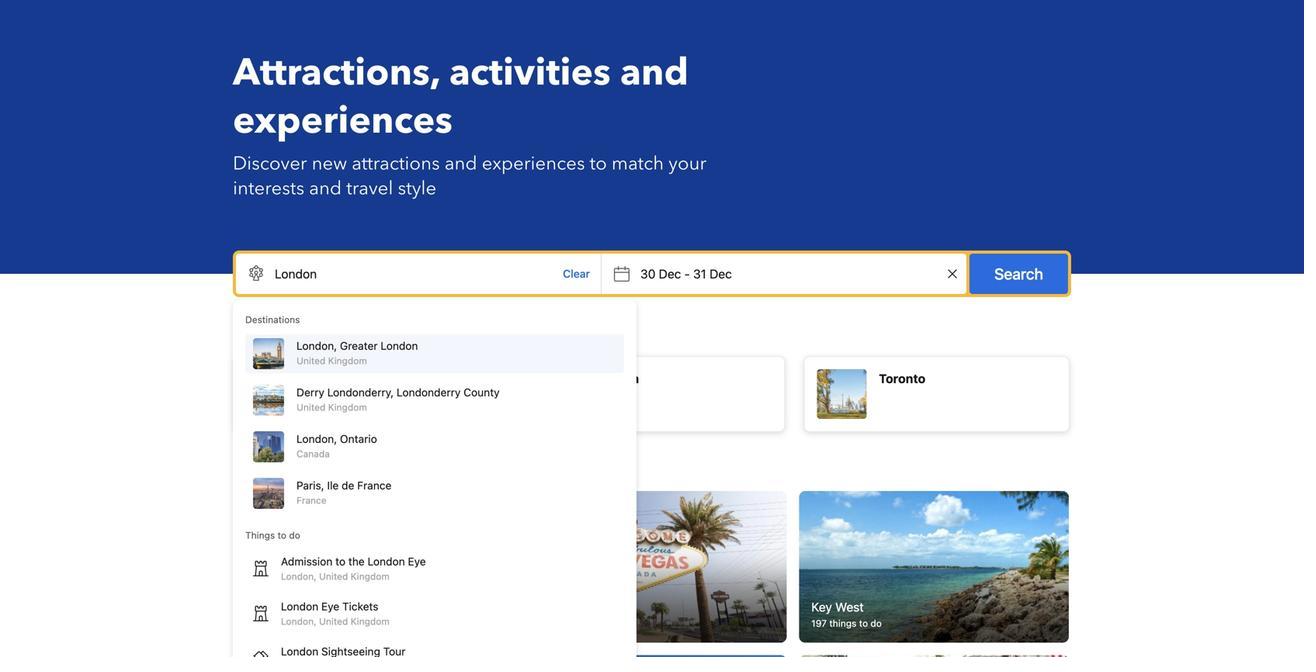 Task type: locate. For each thing, give the bounding box(es) containing it.
to inside key west 197 things to do
[[859, 618, 868, 629]]

kingdom down londonderry,
[[328, 402, 367, 413]]

tickets
[[342, 600, 378, 613]]

1 things from the left
[[271, 618, 298, 629]]

2 horizontal spatial do
[[871, 618, 882, 629]]

dec right 31
[[710, 267, 732, 281]]

recent searches
[[234, 322, 355, 343]]

london, down york
[[281, 616, 316, 627]]

things for west
[[829, 618, 857, 629]]

search
[[994, 265, 1043, 283]]

london, down admission
[[281, 571, 316, 582]]

1 horizontal spatial france
[[357, 479, 392, 492]]

30 dec - 31 dec
[[640, 267, 732, 281]]

kingdom down the
[[351, 571, 390, 582]]

travel
[[346, 176, 393, 201]]

london eye tickets london, united kingdom
[[281, 600, 390, 627]]

to left the match
[[590, 151, 607, 177]]

paris link
[[234, 356, 500, 432]]

san diego image
[[234, 656, 504, 657]]

do inside new york 1285 things to do
[[312, 618, 324, 629]]

to inside admission to the london eye london, united kingdom
[[335, 555, 345, 568]]

united down admission
[[319, 571, 348, 582]]

things down west
[[829, 618, 857, 629]]

destinations
[[294, 457, 386, 479]]

london, greater london united kingdom
[[297, 340, 418, 366]]

london inside admission to the london eye london, united kingdom
[[368, 555, 405, 568]]

dec left -
[[659, 267, 681, 281]]

interests
[[233, 176, 304, 201]]

0 horizontal spatial experiences
[[233, 95, 453, 146]]

1 horizontal spatial do
[[312, 618, 324, 629]]

kingdom inside london eye tickets london, united kingdom
[[351, 616, 390, 627]]

clear
[[563, 267, 590, 280]]

your
[[669, 151, 707, 177]]

do right '197'
[[871, 618, 882, 629]]

france right de
[[357, 479, 392, 492]]

0 horizontal spatial eye
[[321, 600, 339, 613]]

do right the 1285
[[312, 618, 324, 629]]

london, inside london eye tickets london, united kingdom
[[281, 616, 316, 627]]

do
[[289, 530, 300, 541], [312, 618, 324, 629], [871, 618, 882, 629]]

to left the
[[335, 555, 345, 568]]

kingdom
[[328, 356, 367, 366], [328, 402, 367, 413], [351, 571, 390, 582], [351, 616, 390, 627]]

united up paris
[[297, 356, 325, 366]]

to inside new york 1285 things to do
[[301, 618, 310, 629]]

do for key west
[[871, 618, 882, 629]]

eye right the
[[408, 555, 426, 568]]

and
[[620, 47, 689, 98], [445, 151, 477, 177], [309, 176, 342, 201]]

197
[[811, 618, 827, 629]]

1 horizontal spatial eye
[[408, 555, 426, 568]]

do for new york
[[312, 618, 324, 629]]

things down york
[[271, 618, 298, 629]]

1 horizontal spatial experiences
[[482, 151, 585, 177]]

activities
[[449, 47, 611, 98]]

admission
[[281, 555, 332, 568]]

west
[[835, 600, 864, 615]]

do inside key west 197 things to do
[[871, 618, 882, 629]]

match
[[612, 151, 664, 177]]

0 vertical spatial experiences
[[233, 95, 453, 146]]

canada
[[297, 449, 330, 460]]

london,
[[297, 340, 337, 352], [297, 433, 337, 446], [281, 571, 316, 582], [281, 616, 316, 627]]

london, inside london, ontario canada
[[297, 433, 337, 446]]

derry londonderry, londonderry county united kingdom
[[297, 386, 500, 413]]

eye left tickets
[[321, 600, 339, 613]]

new york image
[[234, 491, 504, 643]]

attractions, activities and experiences discover new attractions and experiences to match your interests and travel style
[[233, 47, 707, 201]]

paris, ile de france france
[[297, 479, 392, 506]]

to down west
[[859, 618, 868, 629]]

united
[[297, 356, 325, 366], [297, 402, 325, 413], [319, 571, 348, 582], [319, 616, 348, 627]]

miami image
[[517, 656, 787, 657]]

do up admission
[[289, 530, 300, 541]]

united inside admission to the london eye london, united kingdom
[[319, 571, 348, 582]]

experiences
[[233, 95, 453, 146], [482, 151, 585, 177]]

dec
[[659, 267, 681, 281], [710, 267, 732, 281]]

united down tickets
[[319, 616, 348, 627]]

to right the 1285
[[301, 618, 310, 629]]

united inside london, greater london united kingdom
[[297, 356, 325, 366]]

france down paris, at the bottom left
[[297, 495, 327, 506]]

united inside london eye tickets london, united kingdom
[[319, 616, 348, 627]]

france
[[357, 479, 392, 492], [297, 495, 327, 506]]

-
[[684, 267, 690, 281]]

1 vertical spatial france
[[297, 495, 327, 506]]

kingdom down greater
[[328, 356, 367, 366]]

eye
[[408, 555, 426, 568], [321, 600, 339, 613]]

1 horizontal spatial dec
[[710, 267, 732, 281]]

things inside new york 1285 things to do
[[271, 618, 298, 629]]

greater
[[340, 340, 378, 352]]

1 horizontal spatial things
[[829, 618, 857, 629]]

new
[[247, 600, 272, 615]]

0 horizontal spatial dec
[[659, 267, 681, 281]]

2 things from the left
[[829, 618, 857, 629]]

clear button
[[552, 254, 601, 294]]

las vegas image
[[517, 491, 787, 643]]

kingdom inside admission to the london eye london, united kingdom
[[351, 571, 390, 582]]

things
[[245, 530, 275, 541]]

attractions
[[352, 151, 440, 177]]

things inside key west 197 things to do
[[829, 618, 857, 629]]

things
[[271, 618, 298, 629], [829, 618, 857, 629]]

united inside derry londonderry, londonderry county united kingdom
[[297, 402, 325, 413]]

1 vertical spatial eye
[[321, 600, 339, 613]]

things to do
[[245, 530, 300, 541]]

search button
[[970, 254, 1068, 294]]

united down derry
[[297, 402, 325, 413]]

30
[[640, 267, 656, 281]]

to
[[590, 151, 607, 177], [278, 530, 286, 541], [335, 555, 345, 568], [301, 618, 310, 629], [859, 618, 868, 629]]

londonderry,
[[327, 386, 394, 399]]

london, up "canada"
[[297, 433, 337, 446]]

london, up paris
[[297, 340, 337, 352]]

0 vertical spatial eye
[[408, 555, 426, 568]]

kingdom down tickets
[[351, 616, 390, 627]]

kingdom inside london, greater london united kingdom
[[328, 356, 367, 366]]

london
[[381, 340, 418, 352], [594, 371, 639, 386], [368, 555, 405, 568], [281, 600, 318, 613]]

0 horizontal spatial things
[[271, 618, 298, 629]]

2 horizontal spatial and
[[620, 47, 689, 98]]

key west image
[[799, 491, 1069, 643]]

destinations
[[245, 314, 300, 325]]



Task type: vqa. For each thing, say whether or not it's contained in the screenshot.


Task type: describe. For each thing, give the bounding box(es) containing it.
1285
[[247, 618, 268, 629]]

toronto link
[[804, 356, 1070, 432]]

eye inside admission to the london eye london, united kingdom
[[408, 555, 426, 568]]

1 dec from the left
[[659, 267, 681, 281]]

0 horizontal spatial do
[[289, 530, 300, 541]]

london, inside london, greater london united kingdom
[[297, 340, 337, 352]]

de
[[342, 479, 354, 492]]

to inside attractions, activities and experiences discover new attractions and experiences to match your interests and travel style
[[590, 151, 607, 177]]

attractions,
[[233, 47, 440, 98]]

key
[[811, 600, 832, 615]]

london link
[[519, 356, 785, 432]]

nearby destinations
[[234, 457, 386, 479]]

searches
[[290, 322, 355, 343]]

london, inside admission to the london eye london, united kingdom
[[281, 571, 316, 582]]

discover
[[233, 151, 307, 177]]

new orleans image
[[799, 656, 1069, 657]]

paris,
[[297, 479, 324, 492]]

derry
[[297, 386, 324, 399]]

recent
[[234, 322, 286, 343]]

eye inside london eye tickets london, united kingdom
[[321, 600, 339, 613]]

ontario
[[340, 433, 377, 446]]

2 dec from the left
[[710, 267, 732, 281]]

london, ontario canada
[[297, 433, 377, 460]]

admission to the london eye london, united kingdom
[[281, 555, 426, 582]]

31
[[693, 267, 706, 281]]

new
[[312, 151, 347, 177]]

toronto
[[879, 371, 926, 386]]

Where are you going? search field
[[236, 254, 601, 294]]

style
[[398, 176, 436, 201]]

london inside london link
[[594, 371, 639, 386]]

ile
[[327, 479, 339, 492]]

key west 197 things to do
[[811, 600, 882, 629]]

the
[[348, 555, 365, 568]]

0 vertical spatial france
[[357, 479, 392, 492]]

london inside london eye tickets london, united kingdom
[[281, 600, 318, 613]]

nearby
[[234, 457, 290, 479]]

londonderry
[[397, 386, 461, 399]]

york
[[275, 600, 300, 615]]

things for york
[[271, 618, 298, 629]]

1 vertical spatial experiences
[[482, 151, 585, 177]]

0 horizontal spatial and
[[309, 176, 342, 201]]

new york 1285 things to do
[[247, 600, 324, 629]]

paris
[[310, 371, 340, 386]]

to right things
[[278, 530, 286, 541]]

1 horizontal spatial and
[[445, 151, 477, 177]]

county
[[464, 386, 500, 399]]

london inside london, greater london united kingdom
[[381, 340, 418, 352]]

kingdom inside derry londonderry, londonderry county united kingdom
[[328, 402, 367, 413]]

0 horizontal spatial france
[[297, 495, 327, 506]]



